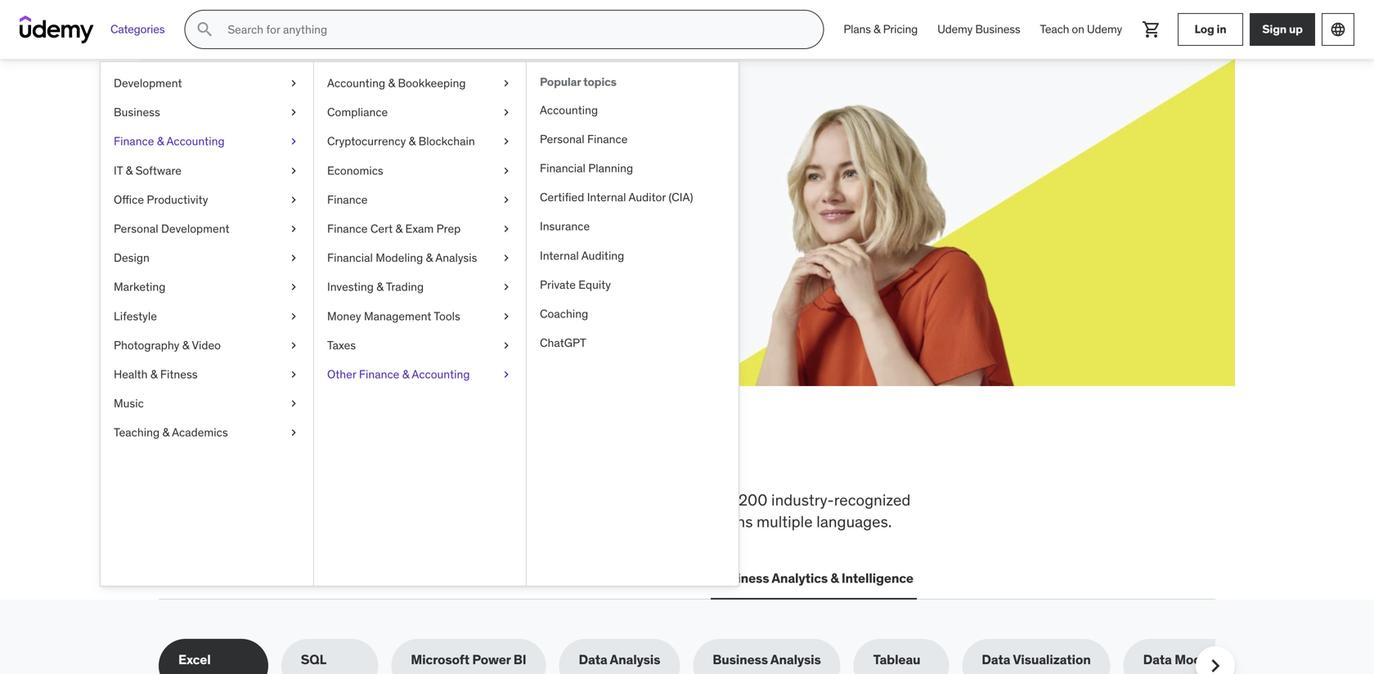Task type: vqa. For each thing, say whether or not it's contained in the screenshot.
rightmost Financial
yes



Task type: locate. For each thing, give the bounding box(es) containing it.
0 horizontal spatial financial
[[327, 250, 373, 265]]

data science button
[[495, 559, 581, 598]]

finance & accounting link
[[101, 127, 313, 156]]

analysis
[[436, 250, 478, 265], [610, 652, 661, 668], [771, 652, 821, 668]]

0 vertical spatial modeling
[[376, 250, 423, 265]]

1 vertical spatial for
[[683, 490, 702, 510]]

cryptocurrency & blockchain
[[327, 134, 475, 149]]

teaching & academics
[[114, 425, 228, 440]]

0 horizontal spatial your
[[265, 171, 290, 187]]

1 vertical spatial modeling
[[1175, 652, 1233, 668]]

xsmall image inside accounting & bookkeeping link
[[500, 75, 513, 91]]

power
[[473, 652, 511, 668]]

it inside button
[[294, 570, 305, 587]]

sign
[[1263, 22, 1287, 37]]

spans
[[712, 512, 753, 532]]

xsmall image inside the economics link
[[500, 163, 513, 179]]

business inside topic filters "element"
[[713, 652, 768, 668]]

1 vertical spatial development
[[161, 221, 230, 236]]

skills up the supports
[[350, 490, 385, 510]]

financial
[[540, 161, 586, 176], [327, 250, 373, 265]]

& right analytics
[[831, 570, 839, 587]]

internal up private
[[540, 248, 579, 263]]

1 horizontal spatial your
[[339, 130, 398, 164]]

personal for personal development
[[114, 221, 158, 236]]

taxes link
[[314, 331, 526, 360]]

accounting down business link
[[167, 134, 225, 149]]

finance & accounting
[[114, 134, 225, 149]]

in
[[1217, 22, 1227, 37], [515, 436, 547, 479]]

0 horizontal spatial personal
[[114, 221, 158, 236]]

xsmall image for personal development
[[287, 221, 300, 237]]

finance inside "link"
[[327, 221, 368, 236]]

modeling
[[376, 250, 423, 265], [1175, 652, 1233, 668]]

xsmall image inside office productivity link
[[287, 192, 300, 208]]

financial up investing
[[327, 250, 373, 265]]

expand
[[218, 171, 262, 187]]

certifications,
[[159, 512, 253, 532]]

pricing
[[884, 22, 918, 37]]

personal up financial planning at the top left of the page
[[540, 132, 585, 146]]

money
[[327, 309, 361, 323]]

1 horizontal spatial udemy
[[1088, 22, 1123, 37]]

xsmall image for finance cert & exam prep
[[500, 221, 513, 237]]

& for academics
[[162, 425, 170, 440]]

personal up design
[[114, 221, 158, 236]]

& right 'teaching'
[[162, 425, 170, 440]]

udemy right "on"
[[1088, 22, 1123, 37]]

submit search image
[[195, 20, 215, 39]]

& for accounting
[[157, 134, 164, 149]]

lifestyle link
[[101, 302, 313, 331]]

science
[[529, 570, 578, 587]]

financial modeling & analysis link
[[314, 244, 526, 273]]

xsmall image inside financial modeling & analysis link
[[500, 250, 513, 266]]

for up and at the bottom
[[683, 490, 702, 510]]

software
[[136, 163, 182, 178]]

it & software
[[114, 163, 182, 178]]

& right plans
[[874, 22, 881, 37]]

data left "next" image
[[1144, 652, 1173, 668]]

personal development
[[114, 221, 230, 236]]

business inside 'udemy business' link
[[976, 22, 1021, 37]]

internal auditing
[[540, 248, 625, 263]]

xsmall image inside the marketing link
[[287, 279, 300, 295]]

data for data modeling
[[1144, 652, 1173, 668]]

1 horizontal spatial analysis
[[610, 652, 661, 668]]

0 horizontal spatial for
[[296, 130, 334, 164]]

1 horizontal spatial personal
[[540, 132, 585, 146]]

business inside business analytics & intelligence 'button'
[[714, 570, 770, 587]]

1 vertical spatial it
[[294, 570, 305, 587]]

1 horizontal spatial financial
[[540, 161, 586, 176]]

xsmall image inside the finance & accounting link
[[287, 134, 300, 150]]

internal inside 'link'
[[587, 190, 626, 205]]

1 vertical spatial skills
[[350, 490, 385, 510]]

music
[[114, 396, 144, 411]]

xsmall image for taxes
[[500, 337, 513, 354]]

business for business analysis
[[713, 652, 768, 668]]

2 vertical spatial development
[[193, 570, 274, 587]]

xsmall image
[[287, 163, 300, 179], [500, 163, 513, 179], [287, 192, 300, 208], [500, 221, 513, 237], [287, 250, 300, 266], [500, 250, 513, 266], [287, 279, 300, 295], [287, 308, 300, 324], [500, 337, 513, 354], [287, 367, 300, 383], [287, 396, 300, 412]]

it up office on the top of the page
[[114, 163, 123, 178]]

personal for personal finance
[[540, 132, 585, 146]]

xsmall image inside finance link
[[500, 192, 513, 208]]

0 vertical spatial personal
[[540, 132, 585, 146]]

personal inside other finance & accounting element
[[540, 132, 585, 146]]

potential
[[293, 171, 345, 187]]

multiple
[[757, 512, 813, 532]]

0 horizontal spatial udemy
[[938, 22, 973, 37]]

for inside covering critical workplace skills to technical topics, including prep content for over 200 industry-recognized certifications, our catalog supports well-rounded professional development and spans multiple languages.
[[683, 490, 702, 510]]

business
[[976, 22, 1021, 37], [114, 105, 160, 120], [714, 570, 770, 587], [713, 652, 768, 668]]

a
[[376, 171, 383, 187]]

in up including
[[515, 436, 547, 479]]

certifications
[[308, 570, 391, 587]]

skills up workplace
[[271, 436, 359, 479]]

& for blockchain
[[409, 134, 416, 149]]

1 vertical spatial financial
[[327, 250, 373, 265]]

plans & pricing link
[[834, 10, 928, 49]]

xsmall image inside it & software link
[[287, 163, 300, 179]]

0 horizontal spatial it
[[114, 163, 123, 178]]

private equity
[[540, 277, 611, 292]]

accounting & bookkeeping link
[[314, 69, 526, 98]]

development down categories dropdown button
[[114, 76, 182, 90]]

& right cert at the left
[[396, 221, 403, 236]]

1 horizontal spatial in
[[1217, 22, 1227, 37]]

xsmall image for health & fitness
[[287, 367, 300, 383]]

xsmall image inside teaching & academics link
[[287, 425, 300, 441]]

leadership
[[410, 570, 478, 587]]

critical
[[225, 490, 271, 510]]

financial up certified
[[540, 161, 586, 176]]

0 horizontal spatial in
[[515, 436, 547, 479]]

1 vertical spatial internal
[[540, 248, 579, 263]]

xsmall image inside finance cert & exam prep "link"
[[500, 221, 513, 237]]

our
[[257, 512, 279, 532]]

analytics
[[772, 570, 828, 587]]

all
[[159, 436, 207, 479]]

finance down 15.
[[327, 221, 368, 236]]

it for it & software
[[114, 163, 123, 178]]

xsmall image for economics
[[500, 163, 513, 179]]

data right bi on the bottom of page
[[579, 652, 608, 668]]

business analytics & intelligence
[[714, 570, 914, 587]]

exam
[[406, 221, 434, 236]]

productivity
[[147, 192, 208, 207]]

internal down planning
[[587, 190, 626, 205]]

internal auditing link
[[527, 241, 739, 270]]

personal finance
[[540, 132, 628, 146]]

modeling inside topic filters "element"
[[1175, 652, 1233, 668]]

0 vertical spatial internal
[[587, 190, 626, 205]]

microsoft power bi
[[411, 652, 527, 668]]

development right web
[[193, 570, 274, 587]]

web development
[[162, 570, 274, 587]]

leadership button
[[407, 559, 481, 598]]

development down office productivity link
[[161, 221, 230, 236]]

health & fitness link
[[101, 360, 313, 389]]

modeling for data
[[1175, 652, 1233, 668]]

data left visualization at right bottom
[[982, 652, 1011, 668]]

udemy image
[[20, 16, 94, 43]]

1 horizontal spatial for
[[683, 490, 702, 510]]

need
[[430, 436, 509, 479]]

for up potential
[[296, 130, 334, 164]]

tableau
[[874, 652, 921, 668]]

udemy right pricing
[[938, 22, 973, 37]]

business analysis
[[713, 652, 821, 668]]

cryptocurrency
[[327, 134, 406, 149]]

1 horizontal spatial internal
[[587, 190, 626, 205]]

on
[[1072, 22, 1085, 37]]

finance for finance & accounting
[[114, 134, 154, 149]]

& down "taxes" link
[[402, 367, 410, 382]]

marketing
[[114, 280, 166, 294]]

& for bookkeeping
[[388, 76, 395, 90]]

to
[[388, 490, 403, 510]]

& for video
[[182, 338, 189, 353]]

business inside business link
[[114, 105, 160, 120]]

0 vertical spatial for
[[296, 130, 334, 164]]

& for software
[[126, 163, 133, 178]]

at
[[482, 171, 494, 187]]

data left science
[[498, 570, 526, 587]]

finance down with
[[327, 192, 368, 207]]

0 horizontal spatial modeling
[[376, 250, 423, 265]]

finance right other
[[359, 367, 400, 382]]

& left video on the left of page
[[182, 338, 189, 353]]

workplace
[[275, 490, 346, 510]]

and
[[683, 512, 708, 532]]

xsmall image inside compliance link
[[500, 104, 513, 120]]

data inside button
[[498, 570, 526, 587]]

internal
[[587, 190, 626, 205], [540, 248, 579, 263]]

shopping cart with 0 items image
[[1143, 20, 1162, 39]]

xsmall image for investing & trading
[[500, 279, 513, 295]]

xsmall image inside money management tools link
[[500, 308, 513, 324]]

xsmall image inside photography & video "link"
[[287, 337, 300, 354]]

your up with
[[339, 130, 398, 164]]

private
[[540, 277, 576, 292]]

$12.99
[[218, 189, 257, 206]]

investing & trading
[[327, 280, 424, 294]]

financial for financial modeling & analysis
[[327, 250, 373, 265]]

teach
[[1041, 22, 1070, 37]]

finance cert & exam prep
[[327, 221, 461, 236]]

xsmall image inside 'investing & trading' link
[[500, 279, 513, 295]]

financial inside financial modeling & analysis link
[[327, 250, 373, 265]]

xsmall image for development
[[287, 75, 300, 91]]

rounded
[[438, 512, 496, 532]]

communication
[[598, 570, 695, 587]]

topic filters element
[[159, 639, 1252, 674]]

health
[[114, 367, 148, 382]]

0 horizontal spatial internal
[[540, 248, 579, 263]]

financial for financial planning
[[540, 161, 586, 176]]

xsmall image inside other finance & accounting link
[[500, 367, 513, 383]]

2 udemy from the left
[[1088, 22, 1123, 37]]

skills inside covering critical workplace skills to technical topics, including prep content for over 200 industry-recognized certifications, our catalog supports well-rounded professional development and spans multiple languages.
[[350, 490, 385, 510]]

2 horizontal spatial analysis
[[771, 652, 821, 668]]

1 vertical spatial personal
[[114, 221, 158, 236]]

other finance & accounting link
[[314, 360, 526, 389]]

0 vertical spatial financial
[[540, 161, 586, 176]]

xsmall image for teaching & academics
[[287, 425, 300, 441]]

xsmall image inside lifestyle link
[[287, 308, 300, 324]]

xsmall image for marketing
[[287, 279, 300, 295]]

business for business
[[114, 105, 160, 120]]

& inside "link"
[[182, 338, 189, 353]]

xsmall image for business
[[287, 104, 300, 120]]

& left bookkeeping
[[388, 76, 395, 90]]

xsmall image inside music link
[[287, 396, 300, 412]]

xsmall image for other finance & accounting
[[500, 367, 513, 383]]

xsmall image inside development link
[[287, 75, 300, 91]]

business analytics & intelligence button
[[711, 559, 917, 598]]

auditing
[[582, 248, 625, 263]]

0 vertical spatial in
[[1217, 22, 1227, 37]]

teach on udemy
[[1041, 22, 1123, 37]]

finance up it & software
[[114, 134, 154, 149]]

development inside button
[[193, 570, 274, 587]]

sign up link
[[1251, 13, 1316, 46]]

xsmall image inside personal development link
[[287, 221, 300, 237]]

covering
[[159, 490, 221, 510]]

0 vertical spatial it
[[114, 163, 123, 178]]

xsmall image inside cryptocurrency & blockchain link
[[500, 134, 513, 150]]

xsmall image inside 'health & fitness' link
[[287, 367, 300, 383]]

financial inside financial planning link
[[540, 161, 586, 176]]

in right the log
[[1217, 22, 1227, 37]]

& up office on the top of the page
[[126, 163, 133, 178]]

insurance link
[[527, 212, 739, 241]]

xsmall image for financial modeling & analysis
[[500, 250, 513, 266]]

popular
[[540, 74, 581, 89]]

data science
[[498, 570, 578, 587]]

it left the certifications
[[294, 570, 305, 587]]

your
[[339, 130, 398, 164], [265, 171, 290, 187]]

& down compliance link
[[409, 134, 416, 149]]

1 horizontal spatial it
[[294, 570, 305, 587]]

data
[[498, 570, 526, 587], [579, 652, 608, 668], [982, 652, 1011, 668], [1144, 652, 1173, 668]]

office
[[114, 192, 144, 207]]

office productivity
[[114, 192, 208, 207]]

& left trading
[[377, 280, 384, 294]]

other finance & accounting element
[[526, 62, 739, 586]]

& up software
[[157, 134, 164, 149]]

equity
[[579, 277, 611, 292]]

data for data science
[[498, 570, 526, 587]]

1 vertical spatial your
[[265, 171, 290, 187]]

taxes
[[327, 338, 356, 353]]

business for business analytics & intelligence
[[714, 570, 770, 587]]

& right health
[[151, 367, 158, 382]]

communication button
[[594, 559, 698, 598]]

finance up planning
[[588, 132, 628, 146]]

1 vertical spatial in
[[515, 436, 547, 479]]

xsmall image inside "taxes" link
[[500, 337, 513, 354]]

& inside 'button'
[[831, 570, 839, 587]]

xsmall image for design
[[287, 250, 300, 266]]

1 horizontal spatial modeling
[[1175, 652, 1233, 668]]

personal
[[540, 132, 585, 146], [114, 221, 158, 236]]

recognized
[[835, 490, 911, 510]]

it
[[114, 163, 123, 178], [294, 570, 305, 587]]

your up through
[[265, 171, 290, 187]]

for inside skills for your future expand your potential with a course. starting at just $12.99 through dec 15.
[[296, 130, 334, 164]]

xsmall image for office productivity
[[287, 192, 300, 208]]

xsmall image
[[287, 75, 300, 91], [500, 75, 513, 91], [287, 104, 300, 120], [500, 104, 513, 120], [287, 134, 300, 150], [500, 134, 513, 150], [500, 192, 513, 208], [287, 221, 300, 237], [500, 279, 513, 295], [500, 308, 513, 324], [287, 337, 300, 354], [500, 367, 513, 383], [287, 425, 300, 441]]

xsmall image inside business link
[[287, 104, 300, 120]]

compliance link
[[314, 98, 526, 127]]

xsmall image inside design link
[[287, 250, 300, 266]]

xsmall image for it & software
[[287, 163, 300, 179]]



Task type: describe. For each thing, give the bounding box(es) containing it.
modeling for financial
[[376, 250, 423, 265]]

technical
[[406, 490, 469, 510]]

photography & video link
[[101, 331, 313, 360]]

video
[[192, 338, 221, 353]]

xsmall image for cryptocurrency & blockchain
[[500, 134, 513, 150]]

professional
[[499, 512, 584, 532]]

blockchain
[[419, 134, 475, 149]]

teaching
[[114, 425, 160, 440]]

data for data visualization
[[982, 652, 1011, 668]]

1 udemy from the left
[[938, 22, 973, 37]]

finance for finance cert & exam prep
[[327, 221, 368, 236]]

& for fitness
[[151, 367, 158, 382]]

certified internal auditor (cia) link
[[527, 183, 739, 212]]

accounting down the 'popular'
[[540, 103, 598, 117]]

& for pricing
[[874, 22, 881, 37]]

auditor
[[629, 190, 666, 205]]

planning
[[589, 161, 634, 176]]

coaching
[[540, 306, 589, 321]]

sql
[[301, 652, 327, 668]]

coaching link
[[527, 300, 739, 329]]

log in link
[[1179, 13, 1244, 46]]

teaching & academics link
[[101, 418, 313, 447]]

intelligence
[[842, 570, 914, 587]]

it for it certifications
[[294, 570, 305, 587]]

development
[[588, 512, 679, 532]]

xsmall image for lifestyle
[[287, 308, 300, 324]]

udemy business link
[[928, 10, 1031, 49]]

bookkeeping
[[398, 76, 466, 90]]

15.
[[336, 189, 352, 206]]

data analysis
[[579, 652, 661, 668]]

all the skills you need in one place
[[159, 436, 704, 479]]

next image
[[1203, 653, 1229, 674]]

xsmall image for compliance
[[500, 104, 513, 120]]

place
[[618, 436, 704, 479]]

xsmall image for finance & accounting
[[287, 134, 300, 150]]

insurance
[[540, 219, 590, 234]]

certified internal auditor (cia)
[[540, 190, 694, 205]]

management
[[364, 309, 432, 323]]

xsmall image for photography & video
[[287, 337, 300, 354]]

just
[[497, 171, 518, 187]]

& down finance cert & exam prep "link"
[[426, 250, 433, 265]]

categories button
[[101, 10, 175, 49]]

cryptocurrency & blockchain link
[[314, 127, 526, 156]]

academics
[[172, 425, 228, 440]]

prep
[[437, 221, 461, 236]]

cert
[[371, 221, 393, 236]]

office productivity link
[[101, 185, 313, 214]]

Search for anything text field
[[225, 16, 804, 43]]

other
[[327, 367, 356, 382]]

business link
[[101, 98, 313, 127]]

& inside "link"
[[396, 221, 403, 236]]

content
[[625, 490, 679, 510]]

choose a language image
[[1331, 21, 1347, 38]]

development for web
[[193, 570, 274, 587]]

categories
[[110, 22, 165, 37]]

accounting up compliance
[[327, 76, 386, 90]]

0 vertical spatial skills
[[271, 436, 359, 479]]

topics
[[584, 74, 617, 89]]

financial planning
[[540, 161, 634, 176]]

web
[[162, 570, 190, 587]]

xsmall image for music
[[287, 396, 300, 412]]

other finance & accounting
[[327, 367, 470, 382]]

chatgpt link
[[527, 329, 739, 358]]

prep
[[590, 490, 622, 510]]

development link
[[101, 69, 313, 98]]

skills
[[218, 130, 291, 164]]

you
[[366, 436, 424, 479]]

catalog
[[283, 512, 335, 532]]

0 vertical spatial development
[[114, 76, 182, 90]]

over
[[706, 490, 735, 510]]

log in
[[1195, 22, 1227, 37]]

design link
[[101, 244, 313, 273]]

financial modeling & analysis
[[327, 250, 478, 265]]

data for data analysis
[[579, 652, 608, 668]]

finance for finance
[[327, 192, 368, 207]]

skills for your future expand your potential with a course. starting at just $12.99 through dec 15.
[[218, 130, 518, 206]]

data visualization
[[982, 652, 1092, 668]]

course.
[[386, 171, 429, 187]]

dec
[[310, 189, 333, 206]]

analysis for data analysis
[[610, 652, 661, 668]]

finance cert & exam prep link
[[314, 214, 526, 244]]

topics,
[[473, 490, 519, 510]]

finance link
[[314, 185, 526, 214]]

development for personal
[[161, 221, 230, 236]]

accounting down "taxes" link
[[412, 367, 470, 382]]

photography & video
[[114, 338, 221, 353]]

analysis for business analysis
[[771, 652, 821, 668]]

money management tools
[[327, 309, 461, 323]]

money management tools link
[[314, 302, 526, 331]]

visualization
[[1014, 652, 1092, 668]]

xsmall image for money management tools
[[500, 308, 513, 324]]

in inside "link"
[[1217, 22, 1227, 37]]

(cia)
[[669, 190, 694, 205]]

certified
[[540, 190, 585, 205]]

private equity link
[[527, 270, 739, 300]]

well-
[[404, 512, 438, 532]]

personal development link
[[101, 214, 313, 244]]

0 horizontal spatial analysis
[[436, 250, 478, 265]]

industry-
[[772, 490, 835, 510]]

through
[[260, 189, 306, 206]]

financial planning link
[[527, 154, 739, 183]]

& for trading
[[377, 280, 384, 294]]

xsmall image for accounting & bookkeeping
[[500, 75, 513, 91]]

plans & pricing
[[844, 22, 918, 37]]

xsmall image for finance
[[500, 192, 513, 208]]

0 vertical spatial your
[[339, 130, 398, 164]]



